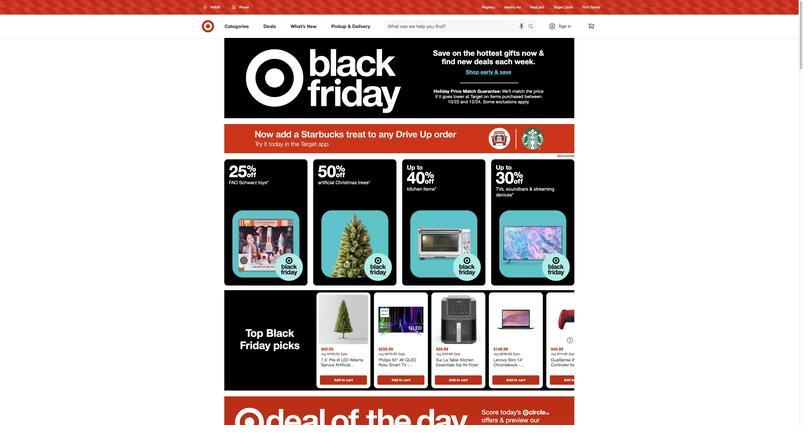 Task type: locate. For each thing, give the bounding box(es) containing it.
4 add to cart from the left
[[507, 378, 526, 382]]

target black friday image
[[225, 202, 308, 286], [314, 202, 397, 286], [403, 202, 486, 286], [492, 202, 575, 286]]

reg inside $49.99 reg $74.99 sale dualsense wireless controller for playstation 5 - volcanic red
[[552, 352, 557, 356]]

add down purchase
[[392, 378, 399, 382]]

philips
[[379, 357, 391, 362]]

40
[[407, 168, 435, 187]]

- right tv
[[408, 362, 409, 367]]

1 up from the left
[[407, 164, 416, 171]]

la
[[444, 357, 448, 362]]

1 horizontal spatial target
[[554, 5, 563, 9]]

kitchen
[[407, 186, 422, 192]]

- inside $49.99 reg $74.99 sale dualsense wireless controller for playstation 5 - volcanic red
[[577, 367, 578, 372]]

reg for $39.99
[[436, 352, 442, 356]]

4 reg from the left
[[494, 352, 499, 356]]

add to cart
[[334, 378, 353, 382], [392, 378, 411, 382], [449, 378, 468, 382], [507, 378, 526, 382], [564, 378, 583, 382]]

1 up to from the left
[[407, 164, 423, 171]]

to for $50.00
[[342, 378, 345, 382]]

4 add to cart button from the left
[[493, 375, 540, 385]]

2 reg from the left
[[379, 352, 384, 356]]

4 sale from the left
[[514, 352, 520, 356]]

cart for $49.99
[[576, 378, 583, 382]]

search
[[526, 24, 540, 30]]

up to up kitchen
[[407, 164, 423, 171]]

0 vertical spatial on
[[453, 49, 462, 58]]

cart for $149.99
[[519, 378, 526, 382]]

the for match
[[526, 88, 533, 94]]

cart
[[346, 378, 353, 382], [404, 378, 411, 382], [461, 378, 468, 382], [519, 378, 526, 382], [576, 378, 583, 382]]

add for $50.00
[[334, 378, 341, 382]]

today's
[[501, 408, 521, 416]]

on inside save on the hottest gifts now & find new deals each week.
[[453, 49, 462, 58]]

on inside "we'll match the price if it goes lower at target on items purchased between 10/22 and 12/24. some exclusions apply."
[[484, 94, 489, 99]]

pickup & delivery
[[332, 23, 371, 29]]

the inside save on the hottest gifts now & find new deals each week.
[[464, 49, 475, 58]]

& inside "score today's ◎ circle tm offers & preview our"
[[500, 416, 504, 424]]

the left price
[[526, 88, 533, 94]]

sale for $39.99
[[454, 352, 461, 356]]

2 add from the left
[[392, 378, 399, 382]]

sale right $299.99
[[514, 352, 520, 356]]

to
[[417, 164, 423, 171], [506, 164, 512, 171], [342, 378, 345, 382], [400, 378, 403, 382], [457, 378, 460, 382], [515, 378, 518, 382], [572, 378, 575, 382]]

offers
[[482, 416, 498, 424]]

1 add to cart button from the left
[[320, 375, 367, 385]]

target circle link
[[554, 5, 573, 10]]

12/24.
[[470, 99, 482, 105]]

1 target black friday image from the left
[[225, 202, 308, 286]]

add to cart button down $299.99
[[493, 375, 540, 385]]

sale
[[341, 352, 348, 356], [398, 352, 405, 356], [454, 352, 461, 356], [514, 352, 520, 356], [569, 352, 576, 356]]

sale for $149.99
[[514, 352, 520, 356]]

1 cart from the left
[[346, 378, 353, 382]]

-
[[408, 362, 409, 367], [408, 367, 409, 372], [577, 367, 578, 372]]

up
[[407, 164, 416, 171], [496, 164, 505, 171]]

reg inside $39.99 reg $79.99 sale sur la table kitchen essentials 5qt air fryer
[[436, 352, 442, 356]]

sponsored
[[558, 154, 575, 158]]

& inside tvs, soundbars & streaming devices*
[[530, 186, 533, 192]]

&
[[348, 23, 351, 29], [539, 49, 545, 58], [495, 69, 499, 75], [530, 186, 533, 192], [500, 416, 504, 424]]

add to cart button down $100.00
[[320, 375, 367, 385]]

1 add from the left
[[334, 378, 341, 382]]

add for $39.99
[[449, 378, 456, 382]]

0 horizontal spatial target
[[471, 94, 483, 99]]

match
[[513, 88, 525, 94]]

find stores link
[[583, 5, 601, 10]]

2 cart from the left
[[404, 378, 411, 382]]

add to cart button down 5qt
[[435, 375, 482, 385]]

1 vertical spatial the
[[526, 88, 533, 94]]

target
[[554, 5, 563, 9], [471, 94, 483, 99]]

1 horizontal spatial on
[[484, 94, 489, 99]]

on left items
[[484, 94, 489, 99]]

cart for $39.99
[[461, 378, 468, 382]]

reg for $259.99
[[379, 352, 384, 356]]

0 horizontal spatial the
[[464, 49, 475, 58]]

1 reg from the left
[[321, 352, 327, 356]]

exclusions
[[496, 99, 517, 105]]

4 add from the left
[[507, 378, 514, 382]]

deals
[[475, 57, 494, 66]]

5 add from the left
[[564, 378, 571, 382]]

soundbars
[[506, 186, 529, 192]]

3 add to cart button from the left
[[435, 375, 482, 385]]

add to cart down $100.00
[[334, 378, 353, 382]]

score
[[482, 408, 499, 416]]

sale inside $39.99 reg $79.99 sale sur la table kitchen essentials 5qt air fryer
[[454, 352, 461, 356]]

weekly
[[505, 5, 516, 9]]

5 add to cart button from the left
[[550, 375, 597, 385]]

2 add to cart from the left
[[392, 378, 411, 382]]

add to cart button down 5
[[550, 375, 597, 385]]

5 cart from the left
[[576, 378, 583, 382]]

add to cart for $39.99
[[449, 378, 468, 382]]

now
[[522, 49, 537, 58]]

1 add to cart from the left
[[334, 378, 353, 382]]

the up shop
[[464, 49, 475, 58]]

reg inside $149.99 reg $299.99 sale
[[494, 352, 499, 356]]

sale inside $149.99 reg $299.99 sale
[[514, 352, 520, 356]]

sale inside $49.99 reg $74.99 sale dualsense wireless controller for playstation 5 - volcanic red
[[569, 352, 576, 356]]

purchased
[[503, 94, 524, 99]]

& left 'streaming'
[[530, 186, 533, 192]]

1 horizontal spatial up to
[[496, 164, 512, 171]]

$74.99
[[558, 352, 568, 356]]

in
[[568, 24, 572, 29]]

save
[[434, 49, 451, 58]]

50"
[[392, 357, 398, 362]]

hottest
[[477, 49, 503, 58]]

sale right $100.00
[[341, 352, 348, 356]]

roku
[[379, 362, 388, 367]]

up to up tvs,
[[496, 164, 512, 171]]

on
[[453, 49, 462, 58], [484, 94, 489, 99]]

1 vertical spatial on
[[484, 94, 489, 99]]

5 sale from the left
[[569, 352, 576, 356]]

reg inside $259.99 reg $279.99 sale philips 50" 4k qled roku smart tv - 50pul7973/f7 - special purchase
[[379, 352, 384, 356]]

3 reg from the left
[[436, 352, 442, 356]]

target black friday image for kitchen items*
[[403, 202, 486, 286]]

0 horizontal spatial on
[[453, 49, 462, 58]]

search button
[[526, 20, 540, 34]]

stores
[[590, 5, 601, 9]]

4 target black friday image from the left
[[492, 202, 575, 286]]

3 sale from the left
[[454, 352, 461, 356]]

25
[[229, 161, 256, 181]]

add to cart down $299.99
[[507, 378, 526, 382]]

& right pickup
[[348, 23, 351, 29]]

it
[[439, 94, 442, 99]]

- right 5
[[577, 367, 578, 372]]

tm
[[546, 412, 550, 415]]

controller
[[552, 362, 570, 367]]

weekly ad link
[[505, 5, 521, 10]]

& right "now"
[[539, 49, 545, 58]]

2 sale from the left
[[398, 352, 405, 356]]

$50.00
[[321, 347, 334, 352]]

what's new
[[291, 23, 317, 29]]

$39.99 reg $79.99 sale sur la table kitchen essentials 5qt air fryer
[[436, 347, 479, 367]]

target black friday image for tvs, soundbars & streaming devices*
[[492, 202, 575, 286]]

add down $299.99
[[507, 378, 514, 382]]

0 vertical spatial the
[[464, 49, 475, 58]]

5 add to cart from the left
[[564, 378, 583, 382]]

shop
[[466, 69, 479, 75]]

sale up the "4k"
[[398, 352, 405, 356]]

on right save
[[453, 49, 462, 58]]

$149.99
[[494, 347, 508, 352]]

add to cart down 5qt
[[449, 378, 468, 382]]

to for $39.99
[[457, 378, 460, 382]]

the
[[464, 49, 475, 58], [526, 88, 533, 94]]

3 target black friday image from the left
[[403, 202, 486, 286]]

save
[[500, 69, 512, 75]]

items*
[[424, 186, 437, 192]]

the inside "we'll match the price if it goes lower at target on items purchased between 10/22 and 12/24. some exclusions apply."
[[526, 88, 533, 94]]

deals
[[264, 23, 276, 29]]

target left circle
[[554, 5, 563, 9]]

50pul7973/f7
[[379, 367, 406, 372]]

add down essentials
[[449, 378, 456, 382]]

reg up sur
[[436, 352, 442, 356]]

lenovo slim 14" chromebook - mediatek processor - 4gb ram - 64gb flash storage - blue (82xj002dus) image
[[492, 295, 541, 344]]

reg inside $50.00 reg $100.00 sale
[[321, 352, 327, 356]]

reg down $50.00
[[321, 352, 327, 356]]

25 fao schwarz toys*
[[229, 161, 269, 185]]

price
[[451, 88, 462, 94]]

& right offers
[[500, 416, 504, 424]]

target deal of the day image
[[225, 396, 575, 425]]

3 cart from the left
[[461, 378, 468, 382]]

find
[[583, 5, 590, 9]]

reg down $259.99 in the left of the page
[[379, 352, 384, 356]]

friday
[[240, 339, 271, 351]]

5 reg from the left
[[552, 352, 557, 356]]

add down playstation
[[564, 378, 571, 382]]

5qt
[[456, 362, 462, 367]]

& left save
[[495, 69, 499, 75]]

up up kitchen
[[407, 164, 416, 171]]

$50.00 reg $100.00 sale
[[321, 347, 348, 356]]

table
[[450, 357, 459, 362]]

target inside "we'll match the price if it goes lower at target on items purchased between 10/22 and 12/24. some exclusions apply."
[[471, 94, 483, 99]]

1 horizontal spatial the
[[526, 88, 533, 94]]

holiday price match guarantee:
[[434, 88, 501, 94]]

1 sale from the left
[[341, 352, 348, 356]]

0 horizontal spatial up
[[407, 164, 416, 171]]

1 horizontal spatial up
[[496, 164, 505, 171]]

up up tvs,
[[496, 164, 505, 171]]

sale inside $50.00 reg $100.00 sale
[[341, 352, 348, 356]]

reg down $49.99
[[552, 352, 557, 356]]

schwarz
[[239, 180, 257, 185]]

3 add to cart from the left
[[449, 378, 468, 382]]

add
[[334, 378, 341, 382], [392, 378, 399, 382], [449, 378, 456, 382], [507, 378, 514, 382], [564, 378, 571, 382]]

1 vertical spatial target
[[471, 94, 483, 99]]

philips 50" 4k qled roku smart tv - 50pul7973/f7 - special purchase image
[[377, 295, 426, 344]]

sale up table at the bottom right of the page
[[454, 352, 461, 356]]

target right at on the top right of page
[[471, 94, 483, 99]]

tv
[[402, 362, 407, 367]]

add to cart down purchase
[[392, 378, 411, 382]]

4 cart from the left
[[519, 378, 526, 382]]

3 add from the left
[[449, 378, 456, 382]]

0 horizontal spatial up to
[[407, 164, 423, 171]]

add to cart button for $39.99
[[435, 375, 482, 385]]

ad
[[517, 5, 521, 9]]

reg for $50.00
[[321, 352, 327, 356]]

sale up the wireless
[[569, 352, 576, 356]]

2 add to cart button from the left
[[378, 375, 425, 385]]

2 up to from the left
[[496, 164, 512, 171]]

save on the hottest gifts now & find new deals each week.
[[434, 49, 545, 66]]

add to cart button down 50pul7973/f7
[[378, 375, 425, 385]]

add down $100.00
[[334, 378, 341, 382]]

pickup & delivery link
[[327, 20, 378, 33]]

2 up from the left
[[496, 164, 505, 171]]

up to for 40
[[407, 164, 423, 171]]

add to cart down 5
[[564, 378, 583, 382]]

reg down '$149.99'
[[494, 352, 499, 356]]

reg for $149.99
[[494, 352, 499, 356]]

gifts
[[505, 49, 520, 58]]

2 target black friday image from the left
[[314, 202, 397, 286]]

streaming
[[534, 186, 555, 192]]

sale inside $259.99 reg $279.99 sale philips 50" 4k qled roku smart tv - 50pul7973/f7 - special purchase
[[398, 352, 405, 356]]



Task type: vqa. For each thing, say whether or not it's contained in the screenshot.
bottommost within
no



Task type: describe. For each thing, give the bounding box(es) containing it.
shop early & save
[[466, 69, 512, 75]]

between
[[525, 94, 542, 99]]

7.5' pre-lit led alberta spruce artificial christmas tree warm white lights - wondershop™ image
[[319, 295, 368, 344]]

to for $259.99
[[400, 378, 403, 382]]

to for $49.99
[[572, 378, 575, 382]]

we'll match the price if it goes lower at target on items purchased between 10/22 and 12/24. some exclusions apply.
[[436, 88, 544, 105]]

up to for 30
[[496, 164, 512, 171]]

sign in link
[[544, 20, 581, 33]]

categories
[[225, 23, 249, 29]]

sign
[[559, 24, 567, 29]]

new
[[458, 57, 472, 66]]

sale for $50.00
[[341, 352, 348, 356]]

apply.
[[518, 99, 530, 105]]

add to cart for $149.99
[[507, 378, 526, 382]]

$49.99
[[552, 347, 564, 352]]

add to cart button for $259.99
[[378, 375, 425, 385]]

each
[[496, 57, 513, 66]]

the for on
[[464, 49, 475, 58]]

What can we help you find? suggestions appear below search field
[[385, 20, 530, 33]]

picks
[[274, 339, 300, 351]]

and
[[461, 99, 468, 105]]

sale for $49.99
[[569, 352, 576, 356]]

target black friday image for fao schwarz toys*
[[225, 202, 308, 286]]

essentials
[[436, 362, 455, 367]]

artificial
[[318, 180, 335, 185]]

to for $149.99
[[515, 378, 518, 382]]

cart for $50.00
[[346, 378, 353, 382]]

redcard link
[[531, 5, 545, 10]]

delivery
[[353, 23, 371, 29]]

4k
[[400, 357, 405, 362]]

at
[[466, 94, 470, 99]]

$279.99
[[385, 352, 397, 356]]

weekly ad
[[505, 5, 521, 9]]

preview
[[506, 416, 529, 424]]

we'll
[[502, 88, 512, 94]]

sur
[[436, 357, 443, 362]]

sale for $259.99
[[398, 352, 405, 356]]

find stores
[[583, 5, 601, 9]]

add to cart button for $49.99
[[550, 375, 597, 385]]

purchase
[[394, 373, 411, 378]]

up for 30
[[496, 164, 505, 171]]

guarantee:
[[478, 88, 501, 94]]

$49.99 reg $74.99 sale dualsense wireless controller for playstation 5 - volcanic red
[[552, 347, 595, 378]]

categories link
[[220, 20, 256, 33]]

target black friday image for artificial christmas trees*
[[314, 202, 397, 286]]

dualsense wireless controller for playstation 5 - volcanic red image
[[549, 295, 599, 344]]

registry
[[482, 5, 495, 9]]

tvs,
[[496, 186, 505, 192]]

add to cart button for $50.00
[[320, 375, 367, 385]]

our
[[531, 416, 540, 424]]

find
[[442, 57, 456, 66]]

deals link
[[259, 20, 284, 33]]

sign in
[[559, 24, 572, 29]]

94806
[[211, 5, 220, 9]]

- up purchase
[[408, 367, 409, 372]]

pinole button
[[229, 2, 253, 13]]

week.
[[515, 57, 536, 66]]

kitchen items*
[[407, 186, 437, 192]]

playstation
[[552, 367, 572, 372]]

0 vertical spatial target
[[554, 5, 563, 9]]

fao
[[229, 180, 238, 185]]

if
[[436, 94, 438, 99]]

reg for $49.99
[[552, 352, 557, 356]]

air
[[463, 362, 468, 367]]

add to cart for $259.99
[[392, 378, 411, 382]]

50
[[318, 161, 346, 181]]

items
[[491, 94, 501, 99]]

dualsense
[[552, 357, 571, 362]]

christmas
[[336, 180, 357, 185]]

add to cart for $50.00
[[334, 378, 353, 382]]

cart for $259.99
[[404, 378, 411, 382]]

black friday deals image
[[225, 38, 575, 118]]

add to cart for $49.99
[[564, 378, 583, 382]]

goes
[[443, 94, 453, 99]]

early
[[481, 69, 493, 75]]

5
[[573, 367, 575, 372]]

sur la table kitchen essentials 5qt air fryer image
[[434, 295, 483, 344]]

target circle
[[554, 5, 573, 9]]

add for $149.99
[[507, 378, 514, 382]]

red
[[552, 373, 559, 378]]

add for $259.99
[[392, 378, 399, 382]]

$299.99
[[500, 352, 513, 356]]

pickup
[[332, 23, 347, 29]]

new
[[307, 23, 317, 29]]

devices*
[[496, 192, 514, 198]]

advertisement region
[[225, 124, 575, 153]]

carousel region
[[225, 290, 601, 396]]

$79.99
[[443, 352, 453, 356]]

add for $49.99
[[564, 378, 571, 382]]

94806 button
[[200, 2, 226, 13]]

& inside save on the hottest gifts now & find new deals each week.
[[539, 49, 545, 58]]

50 artificial christmas trees*
[[318, 161, 371, 185]]

score today's ◎ circle tm offers & preview our
[[482, 408, 550, 424]]

for
[[571, 362, 576, 367]]

$149.99 reg $299.99 sale
[[494, 347, 520, 356]]

smart
[[389, 362, 401, 367]]

redcard
[[531, 5, 545, 9]]

volcanic
[[579, 367, 595, 372]]

price
[[534, 88, 544, 94]]

◎
[[523, 409, 529, 416]]

up for 40
[[407, 164, 416, 171]]

registry link
[[482, 5, 495, 10]]

what's new link
[[286, 20, 324, 33]]

trees*
[[358, 180, 371, 185]]

fryer
[[469, 362, 479, 367]]

$259.99
[[379, 347, 393, 352]]

$39.99
[[436, 347, 449, 352]]

top
[[246, 327, 264, 339]]

add to cart button for $149.99
[[493, 375, 540, 385]]

$259.99 reg $279.99 sale philips 50" 4k qled roku smart tv - 50pul7973/f7 - special purchase
[[379, 347, 417, 378]]

wireless
[[572, 357, 588, 362]]



